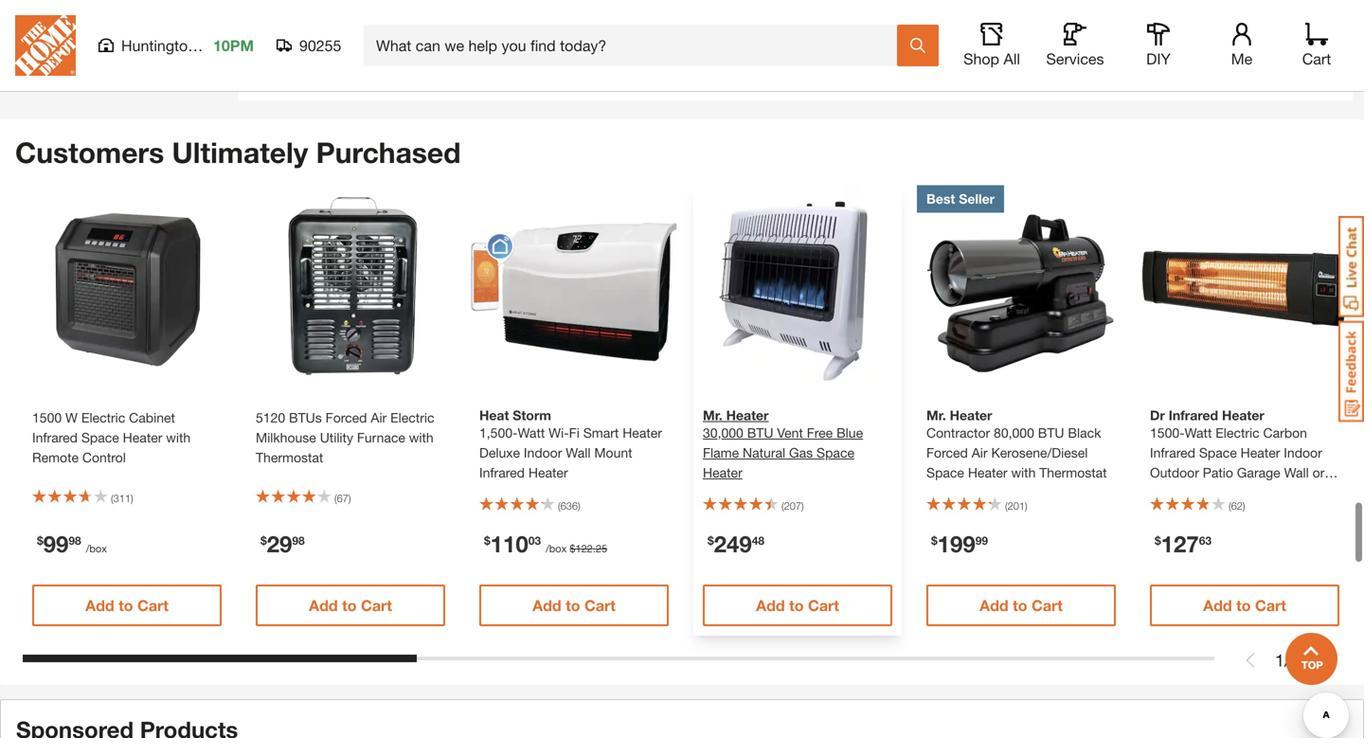Task type: vqa. For each thing, say whether or not it's contained in the screenshot.
GET
no



Task type: describe. For each thing, give the bounding box(es) containing it.
electric inside 5120 btus forced air electric milkhouse utility furnace with thermostat
[[390, 410, 434, 425]]

1500 w electric cabinet infrared space heater with remote control image
[[23, 185, 231, 394]]

99 inside the $ 199 99
[[976, 534, 988, 547]]

5120 btus forced air electric milkhouse utility furnace with thermostat link
[[256, 408, 445, 468]]

1 / 3
[[1275, 650, 1300, 670]]

remote
[[32, 450, 79, 465]]

62
[[1231, 500, 1243, 512]]

5 to from the left
[[1013, 596, 1028, 614]]

diy button
[[1128, 23, 1189, 68]]

live chat image
[[1339, 216, 1364, 317]]

shop
[[964, 50, 1000, 68]]

03
[[528, 534, 541, 547]]

fi
[[569, 425, 580, 441]]

heater up the contractor
[[950, 407, 992, 423]]

dr
[[1150, 407, 1165, 423]]

garage
[[1237, 465, 1281, 480]]

67
[[337, 492, 349, 504]]

63
[[1199, 534, 1212, 547]]

add for 127
[[1203, 596, 1232, 614]]

5120 btus forced air electric milkhouse utility furnace with thermostat image
[[246, 185, 455, 394]]

purchased
[[316, 135, 461, 169]]

$ 110 03 /box $ 122 . 25
[[484, 530, 607, 557]]

( 207 )
[[782, 500, 804, 512]]

( 311 )
[[111, 492, 133, 504]]

1500-watt electric carbon infrared space heater indoor outdoor patio garage wall or ceiling mount with remote, black image
[[1141, 185, 1349, 394]]

outdoor
[[1150, 465, 1199, 480]]

dr infrared heater 1500-watt electric carbon infrared space heater indoor outdoor patio garage wall or ceiling mount with remote, black
[[1150, 407, 1325, 520]]

) for 127
[[1243, 500, 1245, 512]]

heater up 636
[[529, 465, 568, 480]]

1500
[[32, 410, 62, 425]]

$ 199 99
[[931, 530, 988, 557]]

to for 127
[[1237, 596, 1251, 614]]

shop all
[[964, 50, 1020, 68]]

deluxe
[[479, 445, 520, 460]]

control
[[82, 450, 126, 465]]

me
[[1231, 50, 1253, 68]]

btu inside the mr. heater 30,000 btu vent free blue flame natural gas space heater
[[747, 425, 774, 441]]

w
[[65, 410, 78, 425]]

) for 249
[[802, 500, 804, 512]]

98 for 99
[[69, 534, 81, 547]]

with inside mr. heater contractor 80,000 btu black forced air kerosene/diesel space heater with thermostat
[[1011, 465, 1036, 480]]

5120 btus forced air electric milkhouse utility furnace with thermostat
[[256, 410, 434, 465]]

btu inside mr. heater contractor 80,000 btu black forced air kerosene/diesel space heater with thermostat
[[1038, 425, 1064, 441]]

with inside 5120 btus forced air electric milkhouse utility furnace with thermostat
[[409, 430, 434, 445]]

add to cart for 29
[[309, 596, 392, 614]]

90255
[[299, 36, 342, 54]]

with inside dr infrared heater 1500-watt electric carbon infrared space heater indoor outdoor patio garage wall or ceiling mount with remote, black
[[1236, 485, 1261, 500]]

What can we help you find today? search field
[[376, 26, 896, 65]]

wi-
[[549, 425, 569, 441]]

122
[[576, 542, 593, 555]]

smart
[[583, 425, 619, 441]]

cart for ( 311 )
[[137, 596, 169, 614]]

207
[[784, 500, 802, 512]]

$ for 249
[[708, 534, 714, 547]]

utility
[[320, 430, 353, 445]]

add for 29
[[309, 596, 338, 614]]

diy
[[1147, 50, 1171, 68]]

services
[[1046, 50, 1104, 68]]

huntington
[[121, 36, 196, 54]]

/
[[1285, 650, 1290, 670]]

90255 button
[[277, 36, 342, 55]]

mount inside heat storm 1,500-watt wi-fi smart heater deluxe indoor wall mount infrared heater
[[594, 445, 632, 460]]

heater down "flame"
[[703, 465, 743, 480]]

shop all button
[[962, 23, 1022, 68]]

110
[[490, 530, 528, 557]]

seller
[[959, 191, 995, 207]]

to for /box
[[119, 596, 133, 614]]

( for 127
[[1229, 500, 1231, 512]]

add to cart button for 249
[[703, 585, 892, 626]]

( for 199
[[1005, 500, 1008, 512]]

$ for 199
[[931, 534, 938, 547]]

25
[[596, 542, 607, 555]]

$ 29 98
[[261, 530, 305, 557]]

cart for ( 207 )
[[808, 596, 839, 614]]

wall inside dr infrared heater 1500-watt electric carbon infrared space heater indoor outdoor patio garage wall or ceiling mount with remote, black
[[1284, 465, 1309, 480]]

1,500-
[[479, 425, 518, 441]]

1500-
[[1150, 425, 1185, 441]]

infrared inside 1500 w electric cabinet infrared space heater with remote control
[[32, 430, 78, 445]]

1,500-watt wi-fi smart heater deluxe indoor wall mount infrared heater image
[[470, 185, 678, 394]]

heater up 30,000
[[726, 407, 769, 423]]

black inside dr infrared heater 1500-watt electric carbon infrared space heater indoor outdoor patio garage wall or ceiling mount with remote, black
[[1150, 504, 1183, 520]]

1500 w electric cabinet infrared space heater with remote control link
[[32, 408, 222, 468]]

flame
[[703, 445, 739, 460]]

space inside 1500 w electric cabinet infrared space heater with remote control
[[81, 430, 119, 445]]

kerosene/diesel
[[991, 445, 1088, 460]]

5 add to cart button from the left
[[927, 585, 1116, 626]]

natural
[[743, 445, 786, 460]]

patio
[[1203, 465, 1233, 480]]

feedback link image
[[1339, 320, 1364, 423]]

best
[[927, 191, 955, 207]]

watt inside dr infrared heater 1500-watt electric carbon infrared space heater indoor outdoor patio garage wall or ceiling mount with remote, black
[[1185, 425, 1212, 441]]

( 201 )
[[1005, 500, 1028, 512]]

( for /box
[[111, 492, 113, 504]]

$ 99 98 /box
[[37, 530, 107, 557]]

( 62 )
[[1229, 500, 1245, 512]]

heat storm 1,500-watt wi-fi smart heater deluxe indoor wall mount infrared heater
[[479, 407, 662, 480]]

contractor
[[927, 425, 990, 441]]

park
[[200, 36, 231, 54]]

) for /box
[[131, 492, 133, 504]]

127
[[1161, 530, 1199, 557]]

heater up carbon
[[1222, 407, 1265, 423]]

5 add to cart from the left
[[980, 596, 1063, 614]]

forced inside mr. heater contractor 80,000 btu black forced air kerosene/diesel space heater with thermostat
[[927, 445, 968, 460]]

heater right smart
[[623, 425, 662, 441]]

/box for 99
[[86, 542, 107, 555]]

$ for 127
[[1155, 534, 1161, 547]]

with inside 1500 w electric cabinet infrared space heater with remote control
[[166, 430, 191, 445]]

heater up ( 201 )
[[968, 465, 1008, 480]]

cart link
[[1296, 23, 1338, 68]]

black inside mr. heater contractor 80,000 btu black forced air kerosene/diesel space heater with thermostat
[[1068, 425, 1101, 441]]

) up 122
[[578, 500, 580, 512]]

3
[[1290, 650, 1300, 670]]

10pm
[[213, 36, 254, 54]]

add to cart button for /box
[[32, 585, 222, 626]]

30,000 btu vent free blue flame natural gas space heater image
[[694, 185, 902, 394]]

3 to from the left
[[566, 596, 580, 614]]

cabinet
[[129, 410, 175, 425]]

air inside mr. heater contractor 80,000 btu black forced air kerosene/diesel space heater with thermostat
[[972, 445, 988, 460]]

add to cart for 249
[[756, 596, 839, 614]]

electric inside 1500 w electric cabinet infrared space heater with remote control
[[81, 410, 125, 425]]

1
[[1275, 650, 1285, 670]]

mr. for 199
[[927, 407, 946, 423]]

add for /box
[[85, 596, 114, 614]]



Task type: locate. For each thing, give the bounding box(es) containing it.
infrared up remote
[[32, 430, 78, 445]]

space up patio
[[1199, 445, 1237, 460]]

( up $ 110 03 /box $ 122 . 25 on the left bottom of page
[[558, 500, 561, 512]]

add for 249
[[756, 596, 785, 614]]

mount inside dr infrared heater 1500-watt electric carbon infrared space heater indoor outdoor patio garage wall or ceiling mount with remote, black
[[1194, 485, 1233, 500]]

next slide image
[[1317, 653, 1332, 668]]

add
[[85, 596, 114, 614], [309, 596, 338, 614], [533, 596, 562, 614], [756, 596, 785, 614], [980, 596, 1009, 614], [1203, 596, 1232, 614]]

vent
[[777, 425, 803, 441]]

air inside 5120 btus forced air electric milkhouse utility furnace with thermostat
[[371, 410, 387, 425]]

forced down the contractor
[[927, 445, 968, 460]]

0 vertical spatial forced
[[326, 410, 367, 425]]

/box
[[86, 542, 107, 555], [546, 542, 567, 555]]

thermostat inside mr. heater contractor 80,000 btu black forced air kerosene/diesel space heater with thermostat
[[1040, 465, 1107, 480]]

2 watt from the left
[[1185, 425, 1212, 441]]

$ 127 63
[[1155, 530, 1212, 557]]

$ for 99
[[37, 534, 43, 547]]

$ for 29
[[261, 534, 267, 547]]

air up furnace
[[371, 410, 387, 425]]

249
[[714, 530, 752, 557]]

add to cart button down 48
[[703, 585, 892, 626]]

0 horizontal spatial air
[[371, 410, 387, 425]]

wall down fi
[[566, 445, 591, 460]]

the home depot logo image
[[15, 15, 76, 76]]

services button
[[1045, 23, 1106, 68]]

1 horizontal spatial mr.
[[927, 407, 946, 423]]

2 add to cart button from the left
[[256, 585, 445, 626]]

201
[[1008, 500, 1025, 512]]

$ for 110
[[484, 534, 490, 547]]

98 for 29
[[292, 534, 305, 547]]

0 horizontal spatial mount
[[594, 445, 632, 460]]

forced up utility
[[326, 410, 367, 425]]

0 horizontal spatial mr.
[[703, 407, 723, 423]]

( down natural
[[782, 500, 784, 512]]

1 horizontal spatial forced
[[927, 445, 968, 460]]

1 horizontal spatial electric
[[390, 410, 434, 425]]

carbon
[[1263, 425, 1307, 441]]

( 636 )
[[558, 500, 580, 512]]

btus
[[289, 410, 322, 425]]

mr. inside mr. heater contractor 80,000 btu black forced air kerosene/diesel space heater with thermostat
[[927, 407, 946, 423]]

0 horizontal spatial indoor
[[524, 445, 562, 460]]

99
[[43, 530, 69, 557], [976, 534, 988, 547]]

mr. heater 30,000 btu vent free blue flame natural gas space heater
[[703, 407, 863, 480]]

29
[[267, 530, 292, 557]]

with down the cabinet
[[166, 430, 191, 445]]

1 98 from the left
[[69, 534, 81, 547]]

$ inside $ 127 63
[[1155, 534, 1161, 547]]

1 horizontal spatial 99
[[976, 534, 988, 547]]

customers
[[15, 135, 164, 169]]

80,000
[[994, 425, 1034, 441]]

add to cart button for 29
[[256, 585, 445, 626]]

( for 249
[[782, 500, 784, 512]]

1 add to cart from the left
[[85, 596, 169, 614]]

with
[[166, 430, 191, 445], [409, 430, 434, 445], [1011, 465, 1036, 480], [1236, 485, 1261, 500]]

heater inside 1500 w electric cabinet infrared space heater with remote control
[[123, 430, 162, 445]]

( 67 )
[[334, 492, 351, 504]]

infrared
[[1169, 407, 1218, 423], [32, 430, 78, 445], [1150, 445, 1196, 460], [479, 465, 525, 480]]

( for 29
[[334, 492, 337, 504]]

infrared down the deluxe
[[479, 465, 525, 480]]

)
[[131, 492, 133, 504], [349, 492, 351, 504], [578, 500, 580, 512], [802, 500, 804, 512], [1025, 500, 1028, 512], [1243, 500, 1245, 512]]

) for 29
[[349, 492, 351, 504]]

mount down smart
[[594, 445, 632, 460]]

0 vertical spatial air
[[371, 410, 387, 425]]

mr. for 249
[[703, 407, 723, 423]]

add to cart button for 127
[[1150, 585, 1340, 626]]

to for 249
[[789, 596, 804, 614]]

electric up furnace
[[390, 410, 434, 425]]

$ 249 48
[[708, 530, 765, 557]]

with down "garage"
[[1236, 485, 1261, 500]]

1 add to cart button from the left
[[32, 585, 222, 626]]

add to cart button down $ 29 98
[[256, 585, 445, 626]]

1 btu from the left
[[747, 425, 774, 441]]

98
[[69, 534, 81, 547], [292, 534, 305, 547]]

watt down storm
[[518, 425, 545, 441]]

mr. heater contractor 80,000 btu black forced air kerosene/diesel space heater with thermostat
[[927, 407, 1107, 480]]

mr. up 30,000
[[703, 407, 723, 423]]

1 horizontal spatial thermostat
[[1040, 465, 1107, 480]]

6 add to cart button from the left
[[1150, 585, 1340, 626]]

space inside the mr. heater 30,000 btu vent free blue flame natural gas space heater
[[817, 445, 855, 460]]

watt inside heat storm 1,500-watt wi-fi smart heater deluxe indoor wall mount infrared heater
[[518, 425, 545, 441]]

to for 29
[[342, 596, 357, 614]]

$ inside the $ 249 48
[[708, 534, 714, 547]]

add to cart button up this is the first slide icon
[[1150, 585, 1340, 626]]

( down control
[[111, 492, 113, 504]]

wall up 'remote,'
[[1284, 465, 1309, 480]]

0 horizontal spatial forced
[[326, 410, 367, 425]]

) down 5120 btus forced air electric milkhouse utility furnace with thermostat link on the bottom left
[[349, 492, 351, 504]]

1 horizontal spatial air
[[972, 445, 988, 460]]

forced inside 5120 btus forced air electric milkhouse utility furnace with thermostat
[[326, 410, 367, 425]]

space down the contractor
[[927, 465, 964, 480]]

0 vertical spatial mount
[[594, 445, 632, 460]]

free
[[807, 425, 833, 441]]

cart for ( 62 )
[[1255, 596, 1286, 614]]

thermostat
[[256, 450, 323, 465], [1040, 465, 1107, 480]]

mr. inside the mr. heater 30,000 btu vent free blue flame natural gas space heater
[[703, 407, 723, 423]]

) down 1500 w electric cabinet infrared space heater with remote control link
[[131, 492, 133, 504]]

watt
[[518, 425, 545, 441], [1185, 425, 1212, 441]]

1 mr. from the left
[[703, 407, 723, 423]]

2 98 from the left
[[292, 534, 305, 547]]

0 horizontal spatial thermostat
[[256, 450, 323, 465]]

space up control
[[81, 430, 119, 445]]

( down utility
[[334, 492, 337, 504]]

1 vertical spatial mount
[[1194, 485, 1233, 500]]

add to cart for 127
[[1203, 596, 1286, 614]]

98 inside $ 29 98
[[292, 534, 305, 547]]

3 add to cart from the left
[[533, 596, 616, 614]]

1 horizontal spatial watt
[[1185, 425, 1212, 441]]

indoor inside heat storm 1,500-watt wi-fi smart heater deluxe indoor wall mount infrared heater
[[524, 445, 562, 460]]

add to cart
[[85, 596, 169, 614], [309, 596, 392, 614], [533, 596, 616, 614], [756, 596, 839, 614], [980, 596, 1063, 614], [1203, 596, 1286, 614]]

1 horizontal spatial 98
[[292, 534, 305, 547]]

or
[[1313, 465, 1325, 480]]

1 to from the left
[[119, 596, 133, 614]]

ultimately
[[172, 135, 308, 169]]

black up kerosene/diesel
[[1068, 425, 1101, 441]]

2 mr. from the left
[[927, 407, 946, 423]]

/box for 110
[[546, 542, 567, 555]]

2 /box from the left
[[546, 542, 567, 555]]

0 horizontal spatial 99
[[43, 530, 69, 557]]

electric inside dr infrared heater 1500-watt electric carbon infrared space heater indoor outdoor patio garage wall or ceiling mount with remote, black
[[1216, 425, 1260, 441]]

wall
[[566, 445, 591, 460], [1284, 465, 1309, 480]]

space
[[81, 430, 119, 445], [817, 445, 855, 460], [1199, 445, 1237, 460], [927, 465, 964, 480]]

4 to from the left
[[789, 596, 804, 614]]

5 add from the left
[[980, 596, 1009, 614]]

1 horizontal spatial wall
[[1284, 465, 1309, 480]]

$ inside $ 29 98
[[261, 534, 267, 547]]

contractor 80,000 btu black forced air kerosene/diesel space heater with thermostat image
[[917, 185, 1126, 394]]

black down ceiling
[[1150, 504, 1183, 520]]

add to cart button down $ 99 98 /box
[[32, 585, 222, 626]]

/box inside $ 110 03 /box $ 122 . 25
[[546, 542, 567, 555]]

30,000
[[703, 425, 744, 441]]

199
[[938, 530, 976, 557]]

0 horizontal spatial 98
[[69, 534, 81, 547]]

0 horizontal spatial watt
[[518, 425, 545, 441]]

cart
[[1302, 50, 1331, 68], [137, 596, 169, 614], [361, 596, 392, 614], [585, 596, 616, 614], [808, 596, 839, 614], [1032, 596, 1063, 614], [1255, 596, 1286, 614]]

heater down the cabinet
[[123, 430, 162, 445]]

mount
[[594, 445, 632, 460], [1194, 485, 1233, 500]]

0 horizontal spatial btu
[[747, 425, 774, 441]]

mount down patio
[[1194, 485, 1233, 500]]

with down kerosene/diesel
[[1011, 465, 1036, 480]]

indoor inside dr infrared heater 1500-watt electric carbon infrared space heater indoor outdoor patio garage wall or ceiling mount with remote, black
[[1284, 445, 1322, 460]]

1 add from the left
[[85, 596, 114, 614]]

thermostat down kerosene/diesel
[[1040, 465, 1107, 480]]

cart for ( 636 )
[[585, 596, 616, 614]]

infrared up the outdoor
[[1150, 445, 1196, 460]]

311
[[113, 492, 131, 504]]

98 inside $ 99 98 /box
[[69, 534, 81, 547]]

( down kerosene/diesel
[[1005, 500, 1008, 512]]

2 indoor from the left
[[1284, 445, 1322, 460]]

4 add to cart button from the left
[[703, 585, 892, 626]]

gas
[[789, 445, 813, 460]]

ceiling
[[1150, 485, 1191, 500]]

furnace
[[357, 430, 405, 445]]

heat
[[479, 407, 509, 423]]

1 horizontal spatial /box
[[546, 542, 567, 555]]

( down patio
[[1229, 500, 1231, 512]]

with right furnace
[[409, 430, 434, 445]]

thermostat inside 5120 btus forced air electric milkhouse utility furnace with thermostat
[[256, 450, 323, 465]]

0 horizontal spatial electric
[[81, 410, 125, 425]]

) for 199
[[1025, 500, 1028, 512]]

electric up patio
[[1216, 425, 1260, 441]]

1 horizontal spatial black
[[1150, 504, 1183, 520]]

$
[[37, 534, 43, 547], [261, 534, 267, 547], [484, 534, 490, 547], [708, 534, 714, 547], [931, 534, 938, 547], [1155, 534, 1161, 547], [570, 542, 576, 555]]

1 horizontal spatial btu
[[1038, 425, 1064, 441]]

3 add from the left
[[533, 596, 562, 614]]

blue
[[837, 425, 863, 441]]

/box right 03 on the left bottom
[[546, 542, 567, 555]]

customers ultimately purchased
[[15, 135, 461, 169]]

2 add to cart from the left
[[309, 596, 392, 614]]

infrared inside heat storm 1,500-watt wi-fi smart heater deluxe indoor wall mount infrared heater
[[479, 465, 525, 480]]

1 vertical spatial forced
[[927, 445, 968, 460]]

0 horizontal spatial wall
[[566, 445, 591, 460]]

space down blue
[[817, 445, 855, 460]]

0 vertical spatial wall
[[566, 445, 591, 460]]

add to cart button down 122
[[479, 585, 669, 626]]

indoor up 'or'
[[1284, 445, 1322, 460]]

wall inside heat storm 1,500-watt wi-fi smart heater deluxe indoor wall mount infrared heater
[[566, 445, 591, 460]]

me button
[[1212, 23, 1272, 68]]

1 vertical spatial wall
[[1284, 465, 1309, 480]]

cart for ( 67 )
[[361, 596, 392, 614]]

thermostat down "milkhouse"
[[256, 450, 323, 465]]

636
[[561, 500, 578, 512]]

to
[[119, 596, 133, 614], [342, 596, 357, 614], [566, 596, 580, 614], [789, 596, 804, 614], [1013, 596, 1028, 614], [1237, 596, 1251, 614]]

4 add from the left
[[756, 596, 785, 614]]

infrared up 1500-
[[1169, 407, 1218, 423]]

remote,
[[1264, 485, 1315, 500]]

mr. up the contractor
[[927, 407, 946, 423]]

1 horizontal spatial mount
[[1194, 485, 1233, 500]]

3 add to cart button from the left
[[479, 585, 669, 626]]

6 to from the left
[[1237, 596, 1251, 614]]

) down kerosene/diesel
[[1025, 500, 1028, 512]]

) down "garage"
[[1243, 500, 1245, 512]]

btu up natural
[[747, 425, 774, 441]]

5120
[[256, 410, 285, 425]]

1 /box from the left
[[86, 542, 107, 555]]

$ inside $ 99 98 /box
[[37, 534, 43, 547]]

add to cart for /box
[[85, 596, 169, 614]]

1 vertical spatial air
[[972, 445, 988, 460]]

electric
[[81, 410, 125, 425], [390, 410, 434, 425], [1216, 425, 1260, 441]]

1 horizontal spatial indoor
[[1284, 445, 1322, 460]]

heater up "garage"
[[1241, 445, 1280, 460]]

this is the first slide image
[[1243, 653, 1258, 668]]

0 horizontal spatial /box
[[86, 542, 107, 555]]

air
[[371, 410, 387, 425], [972, 445, 988, 460]]

air down the contractor
[[972, 445, 988, 460]]

6 add to cart from the left
[[1203, 596, 1286, 614]]

indoor
[[524, 445, 562, 460], [1284, 445, 1322, 460]]

heater
[[726, 407, 769, 423], [950, 407, 992, 423], [1222, 407, 1265, 423], [623, 425, 662, 441], [123, 430, 162, 445], [1241, 445, 1280, 460], [529, 465, 568, 480], [703, 465, 743, 480], [968, 465, 1008, 480]]

best seller
[[927, 191, 995, 207]]

milkhouse
[[256, 430, 316, 445]]

0 vertical spatial black
[[1068, 425, 1101, 441]]

.
[[593, 542, 596, 555]]

4 add to cart from the left
[[756, 596, 839, 614]]

btu up kerosene/diesel
[[1038, 425, 1064, 441]]

watt up patio
[[1185, 425, 1212, 441]]

1 watt from the left
[[518, 425, 545, 441]]

electric right w
[[81, 410, 125, 425]]

indoor down wi-
[[524, 445, 562, 460]]

2 to from the left
[[342, 596, 357, 614]]

1 indoor from the left
[[524, 445, 562, 460]]

space inside dr infrared heater 1500-watt electric carbon infrared space heater indoor outdoor patio garage wall or ceiling mount with remote, black
[[1199, 445, 1237, 460]]

2 btu from the left
[[1038, 425, 1064, 441]]

2 add from the left
[[309, 596, 338, 614]]

) down gas
[[802, 500, 804, 512]]

0 horizontal spatial black
[[1068, 425, 1101, 441]]

1 vertical spatial black
[[1150, 504, 1183, 520]]

space inside mr. heater contractor 80,000 btu black forced air kerosene/diesel space heater with thermostat
[[927, 465, 964, 480]]

6 add from the left
[[1203, 596, 1232, 614]]

2 horizontal spatial electric
[[1216, 425, 1260, 441]]

all
[[1004, 50, 1020, 68]]

/box inside $ 99 98 /box
[[86, 542, 107, 555]]

storm
[[513, 407, 551, 423]]

$ inside the $ 199 99
[[931, 534, 938, 547]]

1500 w electric cabinet infrared space heater with remote control
[[32, 410, 191, 465]]

huntington park
[[121, 36, 231, 54]]

add to cart button down the $ 199 99
[[927, 585, 1116, 626]]

/box down control
[[86, 542, 107, 555]]

forced
[[326, 410, 367, 425], [927, 445, 968, 460]]



